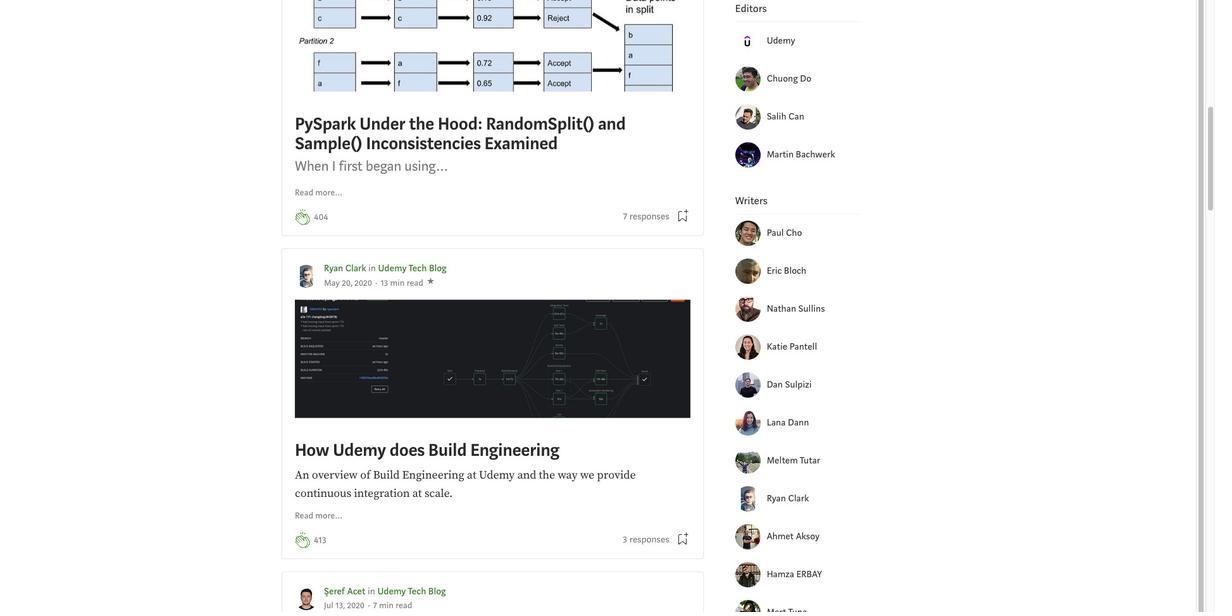 Task type: vqa. For each thing, say whether or not it's contained in the screenshot.
Reindex Process
no



Task type: describe. For each thing, give the bounding box(es) containing it.
does
[[390, 439, 425, 462]]

cho
[[786, 227, 802, 239]]

go to the profile of eric bloch image
[[735, 259, 760, 284]]

hamza erbay link
[[767, 568, 862, 582]]

ahmet aksoy link
[[767, 530, 862, 544]]

şeref
[[324, 586, 345, 598]]

erbay
[[796, 569, 822, 581]]

udemy link
[[767, 34, 862, 48]]

paul cho link
[[767, 227, 862, 241]]

404
[[314, 212, 328, 224]]

2020 for acet
[[347, 600, 365, 612]]

clark for ryan clark in udemy tech blog
[[345, 263, 366, 275]]

7 responses link
[[623, 210, 669, 224]]

examined
[[484, 132, 558, 155]]

go to the profile of ryan clark image
[[735, 487, 760, 512]]

engineering for does
[[470, 439, 559, 462]]

editors
[[735, 2, 767, 15]]

blog for şeref acet in udemy tech blog
[[428, 586, 446, 598]]

hamza erbay
[[767, 569, 822, 581]]

1 more… from the top
[[315, 188, 343, 199]]

go to the profile of paul cho image
[[735, 221, 760, 246]]

ryan for ryan clark in udemy tech blog
[[324, 263, 343, 275]]

şeref acet in udemy tech blog
[[324, 586, 446, 598]]

lana dann
[[767, 417, 809, 429]]

meltem tutar
[[767, 455, 820, 467]]

and inside an overview of build engineering at udemy and the way we provide continuous integration at scale.
[[517, 469, 536, 483]]

ryan clark
[[767, 493, 809, 505]]

go to the profile of salih can image
[[735, 104, 760, 130]]

lana dann link
[[767, 416, 862, 431]]

responses for 7 responses
[[629, 211, 669, 223]]

dan
[[767, 379, 783, 391]]

martin bachwerk
[[767, 149, 835, 161]]

go to the profile of chuong do image
[[735, 66, 760, 92]]

salih
[[767, 111, 786, 123]]

scale.
[[424, 487, 453, 501]]

may
[[324, 278, 340, 289]]

go to the profile of nathan sullins image
[[735, 297, 760, 322]]

do
[[800, 73, 811, 85]]

3 responses link
[[623, 533, 669, 547]]

dann
[[788, 417, 809, 429]]

7 responses
[[623, 211, 669, 223]]

bloch
[[784, 265, 806, 277]]

first
[[339, 157, 362, 175]]

we
[[580, 469, 594, 483]]

udemy tech blog link for şeref acet in udemy tech blog
[[377, 586, 446, 598]]

may 20, 2020 link
[[324, 278, 372, 289]]

chuong do
[[767, 73, 811, 85]]

meltem
[[767, 455, 798, 467]]

go to the profile of şeref acet image
[[295, 588, 318, 611]]

jul 13, 2020
[[324, 600, 365, 612]]

bachwerk
[[796, 149, 835, 161]]

1 horizontal spatial at
[[467, 469, 476, 483]]

sulpizi
[[785, 379, 812, 391]]

salih can link
[[767, 110, 862, 124]]

dan sulpizi
[[767, 379, 812, 391]]

build for does
[[428, 439, 467, 462]]

an
[[295, 469, 309, 483]]

began using…
[[366, 157, 448, 175]]

overview
[[312, 469, 358, 483]]

chuong do link
[[767, 72, 862, 86]]

go to the profile of hamza erbay image
[[735, 563, 760, 588]]

jul
[[324, 600, 333, 612]]

3
[[623, 534, 627, 546]]

how
[[295, 439, 329, 462]]

jul 13, 2020 link
[[324, 600, 365, 612]]

ryan for ryan clark
[[767, 493, 786, 505]]

ryan clark in udemy tech blog
[[324, 263, 447, 275]]

tech for ryan clark in udemy tech blog
[[408, 263, 427, 275]]

hood:
[[438, 113, 482, 135]]

nathan sullins
[[767, 303, 825, 315]]

i
[[332, 157, 336, 175]]

eric bloch link
[[767, 264, 862, 279]]

tutar
[[800, 455, 820, 467]]

pantell
[[790, 341, 817, 353]]

integration
[[354, 487, 410, 501]]

writers
[[735, 194, 768, 208]]

and inside the pyspark under the hood: randomsplit() and sample() inconsistencies examined when i first began using…
[[598, 113, 626, 135]]

udemy inside "link"
[[767, 35, 795, 47]]

şeref acet link
[[324, 586, 365, 598]]

paul cho
[[767, 227, 802, 239]]

martin
[[767, 149, 794, 161]]

eric
[[767, 265, 782, 277]]

when
[[295, 157, 329, 175]]

paul
[[767, 227, 784, 239]]

may 20, 2020
[[324, 278, 372, 289]]

udemy inside an overview of build engineering at udemy and the way we provide continuous integration at scale.
[[479, 469, 515, 483]]

continuous
[[295, 487, 351, 501]]

2020 for clark
[[355, 278, 372, 289]]

eric bloch
[[767, 265, 806, 277]]

of
[[360, 469, 370, 483]]



Task type: locate. For each thing, give the bounding box(es) containing it.
1 horizontal spatial build
[[428, 439, 467, 462]]

an overview of build engineering at udemy and the way we provide continuous integration at scale.
[[295, 469, 636, 501]]

nathan
[[767, 303, 796, 315]]

udemy tech blog link
[[378, 263, 447, 275], [377, 586, 446, 598]]

1 vertical spatial read more…
[[295, 511, 343, 522]]

1 horizontal spatial ryan clark link
[[767, 492, 862, 506]]

0 vertical spatial in
[[368, 263, 376, 275]]

1 read more… link from the top
[[295, 187, 343, 200]]

1 horizontal spatial and
[[598, 113, 626, 135]]

0 horizontal spatial clark
[[345, 263, 366, 275]]

1 horizontal spatial ryan
[[767, 493, 786, 505]]

0 vertical spatial clark
[[345, 263, 366, 275]]

provide
[[597, 469, 636, 483]]

13 min read image
[[380, 278, 423, 289]]

1 vertical spatial 2020
[[347, 600, 365, 612]]

7
[[623, 211, 627, 223]]

1 vertical spatial in
[[368, 586, 375, 598]]

chuong
[[767, 73, 798, 85]]

go to the profile of dan sulpizi image
[[735, 373, 760, 398]]

1 vertical spatial engineering
[[402, 469, 464, 483]]

can
[[789, 111, 804, 123]]

read more…
[[295, 188, 343, 199], [295, 511, 343, 522]]

0 horizontal spatial ryan clark link
[[324, 263, 366, 275]]

2 read more… from the top
[[295, 511, 343, 522]]

0 vertical spatial blog
[[429, 263, 447, 275]]

katie pantell
[[767, 341, 817, 353]]

engineering
[[470, 439, 559, 462], [402, 469, 464, 483]]

responses
[[629, 211, 669, 223], [629, 534, 669, 546]]

pyspark under the hood: randomsplit() and sample() inconsistencies examined when i first began using…
[[295, 113, 626, 175]]

1 vertical spatial blog
[[428, 586, 446, 598]]

0 vertical spatial at
[[467, 469, 476, 483]]

1 vertical spatial ryan clark link
[[767, 492, 862, 506]]

go to the profile of meltem tutar image
[[735, 449, 760, 474]]

at down how udemy does build engineering
[[467, 469, 476, 483]]

responses inside 3 responses link
[[629, 534, 669, 546]]

413
[[314, 535, 326, 547]]

0 horizontal spatial build
[[373, 469, 400, 483]]

read more… down continuous
[[295, 511, 343, 522]]

udemy
[[767, 35, 795, 47], [378, 263, 407, 275], [333, 439, 386, 462], [479, 469, 515, 483], [377, 586, 406, 598]]

engineering for of
[[402, 469, 464, 483]]

1 vertical spatial build
[[373, 469, 400, 483]]

salih can
[[767, 111, 804, 123]]

1 vertical spatial udemy tech blog link
[[377, 586, 446, 598]]

inconsistencies
[[366, 132, 481, 155]]

0 vertical spatial ryan clark link
[[324, 263, 366, 275]]

more…
[[315, 188, 343, 199], [315, 511, 343, 522]]

tech for şeref acet in udemy tech blog
[[408, 586, 426, 598]]

nathan sullins link
[[767, 302, 862, 317]]

2020
[[355, 278, 372, 289], [347, 600, 365, 612]]

udemy tech blog link up 13 min read image
[[378, 263, 447, 275]]

ryan clark link
[[324, 263, 366, 275], [767, 492, 862, 506]]

read
[[295, 188, 313, 199], [295, 511, 313, 522]]

2 read more… link from the top
[[295, 510, 343, 524]]

ahmet aksoy
[[767, 531, 820, 543]]

1 vertical spatial and
[[517, 469, 536, 483]]

the
[[409, 113, 434, 135], [539, 469, 555, 483]]

dan sulpizi link
[[767, 378, 862, 393]]

2 more… from the top
[[315, 511, 343, 522]]

in for acet
[[368, 586, 375, 598]]

katie
[[767, 341, 787, 353]]

how udemy does build engineering
[[295, 439, 559, 462]]

0 horizontal spatial the
[[409, 113, 434, 135]]

sample()
[[295, 132, 362, 155]]

clark up may 20, 2020
[[345, 263, 366, 275]]

more… up the 404
[[315, 188, 343, 199]]

0 horizontal spatial at
[[412, 487, 422, 501]]

hamza
[[767, 569, 794, 581]]

acet
[[347, 586, 365, 598]]

meltem tutar link
[[767, 454, 862, 468]]

1 horizontal spatial the
[[539, 469, 555, 483]]

1 vertical spatial tech
[[408, 586, 426, 598]]

read more… link up the 404
[[295, 187, 343, 200]]

responses right 7
[[629, 211, 669, 223]]

0 vertical spatial ryan
[[324, 263, 343, 275]]

3 responses
[[623, 534, 669, 546]]

0 horizontal spatial and
[[517, 469, 536, 483]]

1 vertical spatial ryan
[[767, 493, 786, 505]]

tech up 13 min read image
[[408, 263, 427, 275]]

under
[[359, 113, 405, 135]]

go to the profile of katie pantell image
[[735, 335, 760, 360]]

ryan up may
[[324, 263, 343, 275]]

responses inside 7 responses link
[[629, 211, 669, 223]]

aksoy
[[796, 531, 820, 543]]

0 vertical spatial engineering
[[470, 439, 559, 462]]

0 horizontal spatial engineering
[[402, 469, 464, 483]]

read more… up the 404
[[295, 188, 343, 199]]

go to the profile of lana dann image
[[735, 411, 760, 436]]

build inside an overview of build engineering at udemy and the way we provide continuous integration at scale.
[[373, 469, 400, 483]]

1 vertical spatial read more… link
[[295, 510, 343, 524]]

1 responses from the top
[[629, 211, 669, 223]]

in right "acet"
[[368, 586, 375, 598]]

0 vertical spatial and
[[598, 113, 626, 135]]

go to the profile of martin bachwerk image
[[735, 142, 760, 168]]

udemy tech blog link for ryan clark in udemy tech blog
[[378, 263, 447, 275]]

2020 right 20,
[[355, 278, 372, 289]]

read down the when
[[295, 188, 313, 199]]

in
[[368, 263, 376, 275], [368, 586, 375, 598]]

the left way
[[539, 469, 555, 483]]

way
[[558, 469, 578, 483]]

pyspark
[[295, 113, 356, 135]]

lana
[[767, 417, 786, 429]]

0 vertical spatial more…
[[315, 188, 343, 199]]

0 vertical spatial read
[[295, 188, 313, 199]]

go to the profile of ahmet aksoy image
[[735, 525, 760, 550]]

0 vertical spatial udemy tech blog link
[[378, 263, 447, 275]]

2020 down "acet"
[[347, 600, 365, 612]]

clark down meltem tutar
[[788, 493, 809, 505]]

engineering inside an overview of build engineering at udemy and the way we provide continuous integration at scale.
[[402, 469, 464, 483]]

the left hood:
[[409, 113, 434, 135]]

20,
[[342, 278, 352, 289]]

in up may 20, 2020 link on the left of page
[[368, 263, 376, 275]]

1 horizontal spatial clark
[[788, 493, 809, 505]]

go to the profile of udemy image
[[735, 28, 760, 54]]

0 vertical spatial read more… link
[[295, 187, 343, 200]]

engineering up scale.
[[402, 469, 464, 483]]

1 vertical spatial at
[[412, 487, 422, 501]]

build up "integration"
[[373, 469, 400, 483]]

0 vertical spatial responses
[[629, 211, 669, 223]]

404 button
[[314, 211, 328, 225]]

in for clark
[[368, 263, 376, 275]]

ahmet
[[767, 531, 794, 543]]

clark for ryan clark
[[788, 493, 809, 505]]

1 vertical spatial more…
[[315, 511, 343, 522]]

build for of
[[373, 469, 400, 483]]

0 vertical spatial build
[[428, 439, 467, 462]]

udemy tech blog link up 7 min read image
[[377, 586, 446, 598]]

1 vertical spatial read
[[295, 511, 313, 522]]

2 responses from the top
[[629, 534, 669, 546]]

2 read from the top
[[295, 511, 313, 522]]

0 vertical spatial tech
[[408, 263, 427, 275]]

at left scale.
[[412, 487, 422, 501]]

1 horizontal spatial engineering
[[470, 439, 559, 462]]

1 vertical spatial the
[[539, 469, 555, 483]]

tech up 7 min read image
[[408, 586, 426, 598]]

ryan clark link up 20,
[[324, 263, 366, 275]]

sullins
[[798, 303, 825, 315]]

read more… link
[[295, 187, 343, 200], [295, 510, 343, 524]]

build
[[428, 439, 467, 462], [373, 469, 400, 483]]

blog for ryan clark in udemy tech blog
[[429, 263, 447, 275]]

1 vertical spatial responses
[[629, 534, 669, 546]]

7 min read image
[[373, 600, 412, 612]]

ryan clark link down "meltem tutar" link
[[767, 492, 862, 506]]

read down continuous
[[295, 511, 313, 522]]

1 vertical spatial clark
[[788, 493, 809, 505]]

the inside an overview of build engineering at udemy and the way we provide continuous integration at scale.
[[539, 469, 555, 483]]

0 vertical spatial 2020
[[355, 278, 372, 289]]

1 read from the top
[[295, 188, 313, 199]]

0 vertical spatial read more…
[[295, 188, 343, 199]]

katie pantell link
[[767, 340, 862, 355]]

413 button
[[314, 534, 326, 548]]

the inside the pyspark under the hood: randomsplit() and sample() inconsistencies examined when i first began using…
[[409, 113, 434, 135]]

more… down continuous
[[315, 511, 343, 522]]

responses for 3 responses
[[629, 534, 669, 546]]

responses right 3
[[629, 534, 669, 546]]

ryan
[[324, 263, 343, 275], [767, 493, 786, 505]]

0 vertical spatial the
[[409, 113, 434, 135]]

13,
[[335, 600, 345, 612]]

build up an overview of build engineering at udemy and the way we provide continuous integration at scale.
[[428, 439, 467, 462]]

ryan right go to the profile of ryan clark image
[[767, 493, 786, 505]]

randomsplit()
[[486, 113, 594, 135]]

at
[[467, 469, 476, 483], [412, 487, 422, 501]]

blog
[[429, 263, 447, 275], [428, 586, 446, 598]]

0 horizontal spatial ryan
[[324, 263, 343, 275]]

go to the profile of ryan clark image
[[295, 265, 318, 288]]

martin bachwerk link
[[767, 148, 862, 162]]

1 read more… from the top
[[295, 188, 343, 199]]

read more… link down continuous
[[295, 510, 343, 524]]

engineering up way
[[470, 439, 559, 462]]



